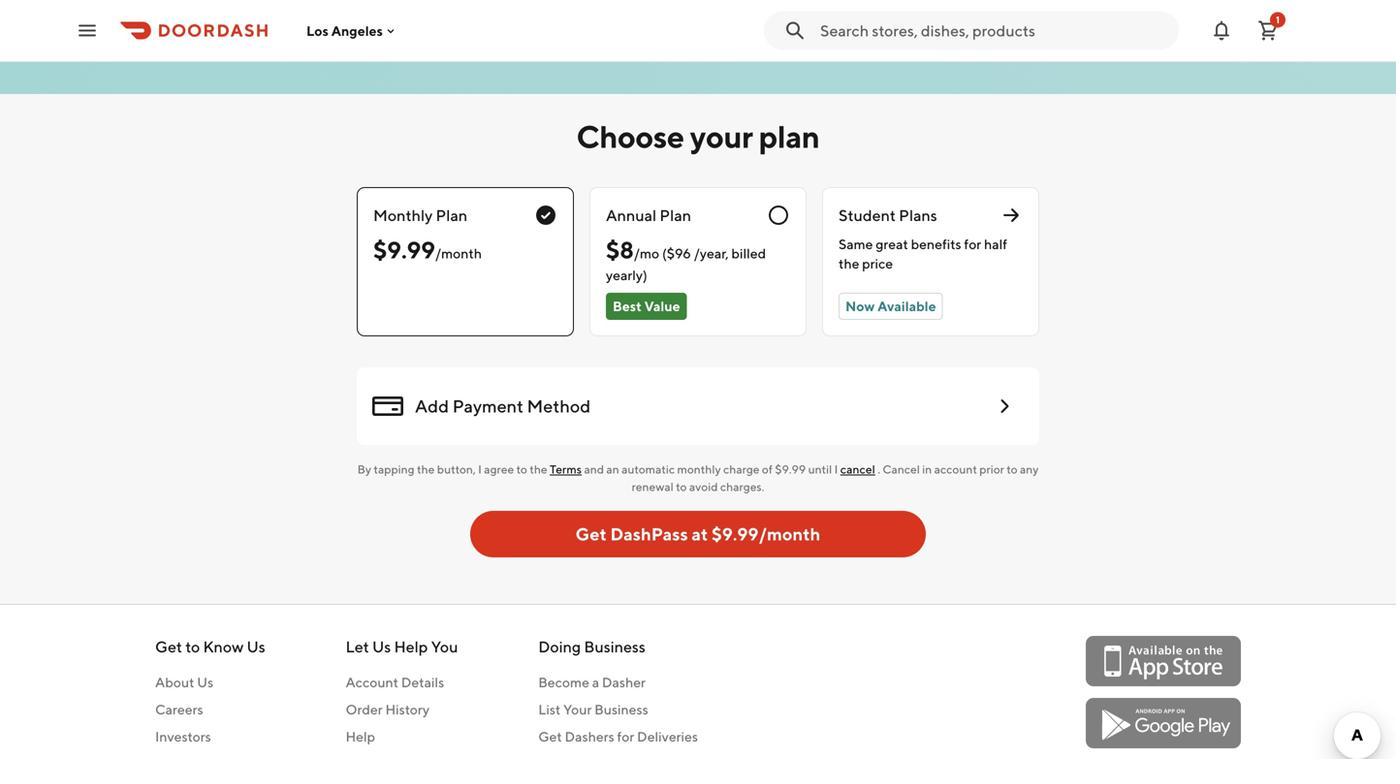 Task type: locate. For each thing, give the bounding box(es) containing it.
deliveries
[[637, 729, 698, 745]]

monthly plan
[[373, 206, 468, 225]]

same
[[839, 236, 873, 252]]

0 horizontal spatial get
[[155, 638, 182, 656]]

help
[[394, 638, 428, 656], [346, 729, 375, 745]]

the left terms
[[530, 463, 548, 476]]

$9.99 right "of"
[[775, 463, 806, 476]]

price
[[862, 256, 893, 272]]

a
[[592, 675, 599, 691]]

terms link
[[550, 463, 582, 476]]

to left avoid
[[676, 480, 687, 494]]

1 horizontal spatial help
[[394, 638, 428, 656]]

0 vertical spatial business
[[584, 638, 646, 656]]

($96
[[662, 245, 691, 261]]

us right the let
[[372, 638, 391, 656]]

1 horizontal spatial i
[[835, 463, 838, 476]]

0 vertical spatial get
[[576, 524, 607, 545]]

best value
[[613, 298, 680, 314]]

dashers
[[565, 729, 615, 745]]

learn
[[155, 45, 191, 61]]

plan up /month
[[436, 206, 468, 225]]

business up become a dasher link
[[584, 638, 646, 656]]

i
[[478, 463, 482, 476], [835, 463, 838, 476]]

the
[[839, 256, 860, 272], [417, 463, 435, 476], [530, 463, 548, 476]]

business
[[584, 638, 646, 656], [595, 702, 649, 718]]

0 horizontal spatial help
[[346, 729, 375, 745]]

button,
[[437, 463, 476, 476]]

0 vertical spatial for
[[964, 236, 982, 252]]

become a dasher link
[[538, 673, 698, 692]]

1 vertical spatial get
[[155, 638, 182, 656]]

an
[[607, 463, 619, 476]]

to
[[517, 463, 527, 476], [1007, 463, 1018, 476], [676, 480, 687, 494], [185, 638, 200, 656]]

get left 'dashpass'
[[576, 524, 607, 545]]

until
[[808, 463, 832, 476]]

plan for $9.99
[[436, 206, 468, 225]]

get down list
[[538, 729, 562, 745]]

$8
[[606, 236, 634, 264]]

0 horizontal spatial $9.99
[[373, 236, 435, 264]]

the inside same great benefits for half the price
[[839, 256, 860, 272]]

1 horizontal spatial for
[[964, 236, 982, 252]]

billed
[[732, 245, 766, 261]]

account
[[935, 463, 977, 476]]

get
[[576, 524, 607, 545], [155, 638, 182, 656], [538, 729, 562, 745]]

help left you
[[394, 638, 428, 656]]

Store search: begin typing to search for stores available on DoorDash text field
[[820, 20, 1168, 41]]

let us help you
[[346, 638, 458, 656]]

for left half
[[964, 236, 982, 252]]

choose your plan
[[577, 118, 820, 155]]

become a dasher
[[538, 675, 646, 691]]

i right until
[[835, 463, 838, 476]]

$9.99
[[373, 236, 435, 264], [775, 463, 806, 476]]

plan
[[436, 206, 468, 225], [660, 206, 691, 225]]

careers
[[155, 702, 203, 718]]

get dashers for deliveries
[[538, 729, 698, 745]]

i left agree
[[478, 463, 482, 476]]

any
[[1020, 463, 1039, 476]]

plans
[[899, 206, 938, 225]]

get for get dashpass at $9.99/month
[[576, 524, 607, 545]]

terms
[[550, 463, 582, 476]]

for down list your business link
[[617, 729, 635, 745]]

us for about us
[[197, 675, 213, 691]]

get for get dashers for deliveries
[[538, 729, 562, 745]]

1 plan from the left
[[436, 206, 468, 225]]

cancel
[[841, 463, 876, 476]]

2 plan from the left
[[660, 206, 691, 225]]

1 items, open order cart image
[[1257, 19, 1280, 42]]

1 vertical spatial $9.99
[[775, 463, 806, 476]]

get inside get dashers for deliveries link
[[538, 729, 562, 745]]

the left button,
[[417, 463, 435, 476]]

2 vertical spatial get
[[538, 729, 562, 745]]

get dashpass at $9.99/month button
[[470, 511, 926, 558]]

us right know
[[247, 638, 266, 656]]

1 horizontal spatial $9.99
[[775, 463, 806, 476]]

help down the order
[[346, 729, 375, 745]]

help link
[[346, 727, 458, 747]]

prior
[[980, 463, 1005, 476]]

account details
[[346, 675, 444, 691]]

doing business
[[538, 638, 646, 656]]

the down same on the top of page
[[839, 256, 860, 272]]

at
[[692, 524, 708, 545]]

0 vertical spatial $9.99
[[373, 236, 435, 264]]

now
[[846, 298, 875, 314]]

payment
[[453, 396, 524, 417]]

best
[[613, 298, 642, 314]]

$9.99 down monthly
[[373, 236, 435, 264]]

student
[[839, 206, 896, 225]]

2 horizontal spatial the
[[839, 256, 860, 272]]

0 horizontal spatial us
[[197, 675, 213, 691]]

$9.99 /month
[[373, 236, 482, 264]]

us
[[247, 638, 266, 656], [372, 638, 391, 656], [197, 675, 213, 691]]

1 vertical spatial help
[[346, 729, 375, 745]]

2 horizontal spatial get
[[576, 524, 607, 545]]

1 horizontal spatial plan
[[660, 206, 691, 225]]

0 horizontal spatial for
[[617, 729, 635, 745]]

order
[[346, 702, 383, 718]]

0 horizontal spatial i
[[478, 463, 482, 476]]

to left know
[[185, 638, 200, 656]]

now available
[[846, 298, 936, 314]]

about
[[155, 675, 194, 691]]

list your business link
[[538, 700, 698, 720]]

1 horizontal spatial get
[[538, 729, 562, 745]]

for inside same great benefits for half the price
[[964, 236, 982, 252]]

your
[[690, 118, 753, 155]]

0 vertical spatial help
[[394, 638, 428, 656]]

benefits
[[911, 236, 962, 252]]

business down become a dasher link
[[595, 702, 649, 718]]

0 horizontal spatial plan
[[436, 206, 468, 225]]

plan
[[759, 118, 820, 155]]

charge
[[724, 463, 760, 476]]

become
[[538, 675, 590, 691]]

get to know us
[[155, 638, 266, 656]]

/month
[[435, 245, 482, 261]]

plan up ($96
[[660, 206, 691, 225]]

/year,
[[694, 245, 729, 261]]

get inside get dashpass at $9.99/month button
[[576, 524, 607, 545]]

us up careers link
[[197, 675, 213, 691]]

1 i from the left
[[478, 463, 482, 476]]

dasher
[[602, 675, 646, 691]]

you
[[431, 638, 458, 656]]

get up about
[[155, 638, 182, 656]]

2 horizontal spatial us
[[372, 638, 391, 656]]

los
[[306, 23, 329, 39]]

dashpass
[[610, 524, 688, 545]]

get for get to know us
[[155, 638, 182, 656]]



Task type: describe. For each thing, give the bounding box(es) containing it.
tapping
[[374, 463, 415, 476]]

open menu image
[[76, 19, 99, 42]]

available
[[878, 298, 936, 314]]

renewal
[[632, 480, 674, 494]]

know
[[203, 638, 244, 656]]

annual plan
[[606, 206, 691, 225]]

1 horizontal spatial us
[[247, 638, 266, 656]]

/mo ($96 /year, billed yearly)
[[606, 245, 766, 283]]

by tapping the button, i agree to the terms and an automatic monthly charge of $9.99 until i cancel
[[358, 463, 876, 476]]

automatic
[[622, 463, 675, 476]]

1 horizontal spatial the
[[530, 463, 548, 476]]

doing
[[538, 638, 581, 656]]

half
[[984, 236, 1008, 252]]

to right agree
[[517, 463, 527, 476]]

get dashers for deliveries link
[[538, 727, 698, 747]]

careers link
[[155, 700, 266, 720]]

history
[[385, 702, 430, 718]]

value
[[645, 298, 680, 314]]

investors
[[155, 729, 211, 745]]

angeles
[[331, 23, 383, 39]]

choose
[[577, 118, 684, 155]]

about us link
[[155, 673, 266, 692]]

$9.99/month
[[712, 524, 821, 545]]

. cancel in account prior to any renewal to avoid charges.
[[632, 463, 1039, 494]]

avoid
[[689, 480, 718, 494]]

monthly
[[373, 206, 433, 225]]

add payment method
[[415, 396, 591, 417]]

by
[[358, 463, 371, 476]]

in
[[923, 463, 932, 476]]

great
[[876, 236, 909, 252]]

account
[[346, 675, 399, 691]]

help inside help link
[[346, 729, 375, 745]]

order history link
[[346, 700, 458, 720]]

/mo
[[634, 245, 660, 261]]

list your business
[[538, 702, 649, 718]]

us for let us help you
[[372, 638, 391, 656]]

agree
[[484, 463, 514, 476]]

0 horizontal spatial the
[[417, 463, 435, 476]]

1 button
[[1249, 11, 1288, 50]]

add
[[415, 396, 449, 417]]

about us
[[155, 675, 213, 691]]

about
[[230, 45, 267, 61]]

learn more about benefit details
[[155, 45, 361, 61]]

student plans
[[839, 206, 938, 225]]

investors link
[[155, 727, 266, 747]]

to left the any
[[1007, 463, 1018, 476]]

cancel
[[883, 463, 920, 476]]

plan for $8
[[660, 206, 691, 225]]

details
[[319, 45, 361, 61]]

1 vertical spatial business
[[595, 702, 649, 718]]

los angeles button
[[306, 23, 398, 39]]

1
[[1276, 14, 1280, 25]]

.
[[878, 463, 881, 476]]

notification bell image
[[1210, 19, 1234, 42]]

1 vertical spatial for
[[617, 729, 635, 745]]

more
[[194, 45, 227, 61]]

benefit
[[270, 45, 316, 61]]

let
[[346, 638, 369, 656]]

of
[[762, 463, 773, 476]]

account details link
[[346, 673, 458, 692]]

yearly)
[[606, 267, 648, 283]]

order history
[[346, 702, 430, 718]]

same great benefits for half the price
[[839, 236, 1008, 272]]

get dashpass at $9.99/month
[[576, 524, 821, 545]]

and
[[584, 463, 604, 476]]

cancel link
[[841, 463, 876, 476]]

annual
[[606, 206, 657, 225]]

2 i from the left
[[835, 463, 838, 476]]

charges.
[[720, 480, 765, 494]]

details
[[401, 675, 444, 691]]

monthly
[[677, 463, 721, 476]]

method
[[527, 396, 591, 417]]



Task type: vqa. For each thing, say whether or not it's contained in the screenshot.


